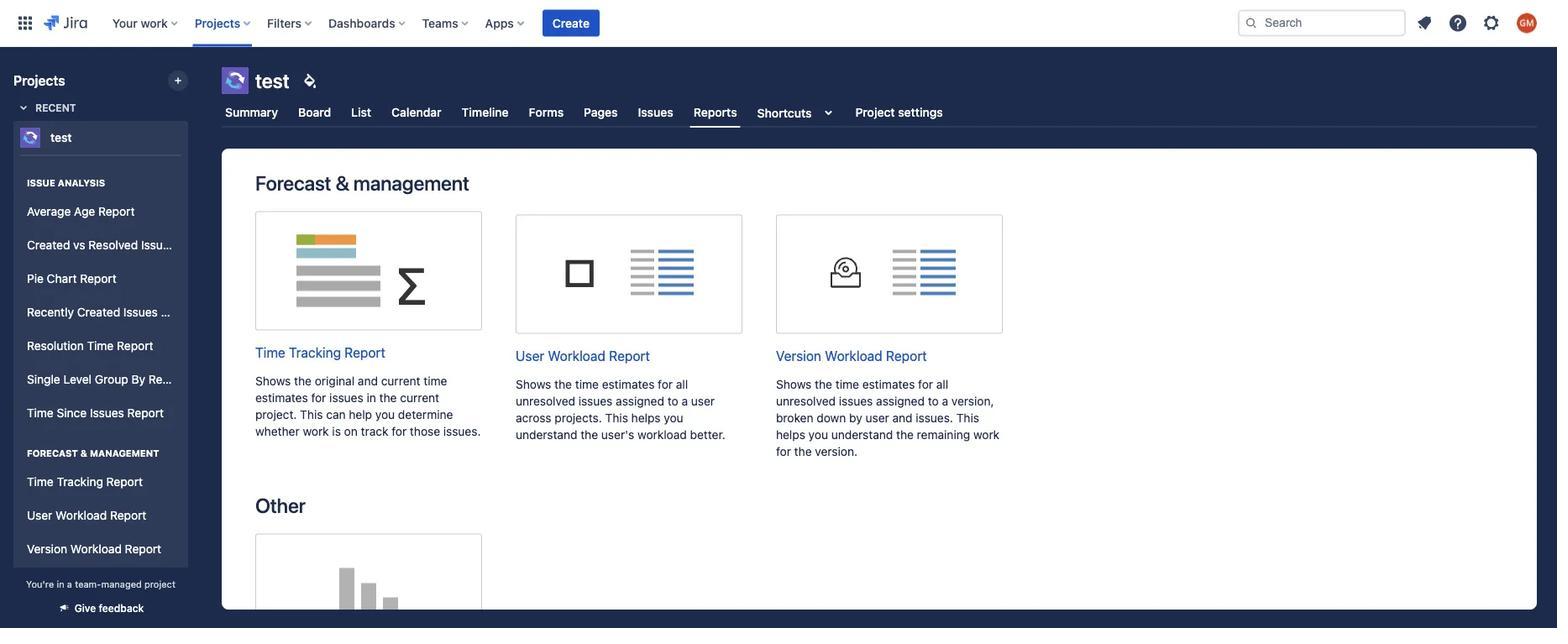 Task type: vqa. For each thing, say whether or not it's contained in the screenshot.
Small,
no



Task type: locate. For each thing, give the bounding box(es) containing it.
1 horizontal spatial unresolved
[[776, 394, 836, 408]]

teams
[[422, 16, 458, 30]]

user
[[691, 394, 715, 408], [866, 411, 889, 425]]

2 to from the left
[[928, 394, 939, 408]]

1 horizontal spatial all
[[937, 377, 949, 391]]

1 vertical spatial version
[[27, 542, 67, 556]]

shows the time estimates for all unresolved issues assigned to a user across projects. this helps you understand the user's workload better.
[[516, 377, 726, 442]]

management down time since issues report link
[[90, 448, 159, 459]]

in right you're
[[57, 579, 64, 590]]

estimates up the project. on the left bottom of the page
[[255, 391, 308, 405]]

workload
[[548, 348, 606, 364], [825, 348, 883, 364], [56, 509, 107, 523], [70, 542, 122, 556]]

management
[[353, 171, 469, 195], [90, 448, 159, 459]]

for down broken
[[776, 444, 791, 458]]

3 group from the top
[[20, 430, 181, 571]]

2 all from the left
[[937, 377, 949, 391]]

a inside shows the time estimates for all unresolved issues assigned to a version, broken down by user and issues. this helps you understand the remaining work for the version.
[[942, 394, 949, 408]]

assigned for user workload report
[[616, 394, 665, 408]]

unresolved
[[516, 394, 576, 408], [776, 394, 836, 408]]

timeline
[[462, 105, 509, 119]]

age
[[74, 205, 95, 219]]

test
[[255, 69, 290, 92], [50, 131, 72, 145]]

1 vertical spatial user workload report
[[27, 509, 146, 523]]

user right by
[[866, 411, 889, 425]]

time tracking report
[[255, 345, 386, 361], [27, 475, 143, 489]]

1 vertical spatial management
[[90, 448, 159, 459]]

1 understand from the left
[[516, 428, 578, 442]]

this
[[300, 408, 323, 421], [605, 411, 628, 425], [957, 411, 980, 425]]

time for version
[[836, 377, 859, 391]]

helps down broken
[[776, 428, 806, 442]]

1 horizontal spatial version workload report link
[[776, 215, 1003, 366]]

a left the version,
[[942, 394, 949, 408]]

you inside shows the original and current time estimates for issues in the current project. this can help you determine whether work is on track for those issues.
[[375, 408, 395, 421]]

user workload report up team-
[[27, 509, 146, 523]]

assigned inside shows the time estimates for all unresolved issues assigned to a version, broken down by user and issues. this helps you understand the remaining work for the version.
[[876, 394, 925, 408]]

issues. inside shows the original and current time estimates for issues in the current project. this can help you determine whether work is on track for those issues.
[[443, 424, 481, 438]]

the left remaining
[[896, 428, 914, 442]]

1 horizontal spatial helps
[[776, 428, 806, 442]]

you down down
[[809, 428, 828, 442]]

user inside shows the time estimates for all unresolved issues assigned to a user across projects. this helps you understand the user's workload better.
[[691, 394, 715, 408]]

unresolved inside shows the time estimates for all unresolved issues assigned to a user across projects. this helps you understand the user's workload better.
[[516, 394, 576, 408]]

to inside shows the time estimates for all unresolved issues assigned to a user across projects. this helps you understand the user's workload better.
[[668, 394, 679, 408]]

issues right pages
[[638, 105, 674, 119]]

version workload report inside group
[[27, 542, 161, 556]]

0 horizontal spatial time tracking report
[[27, 475, 143, 489]]

forecast & management down 'list' link
[[255, 171, 469, 195]]

issues inside shows the time estimates for all unresolved issues assigned to a user across projects. this helps you understand the user's workload better.
[[579, 394, 613, 408]]

0 horizontal spatial assigned
[[616, 394, 665, 408]]

time tracking report down time since issues report
[[27, 475, 143, 489]]

2 horizontal spatial work
[[974, 428, 1000, 442]]

project
[[856, 105, 895, 119]]

level
[[63, 373, 92, 387]]

the up 'projects.' at the bottom left of page
[[555, 377, 572, 391]]

1 horizontal spatial issues.
[[916, 411, 954, 425]]

tab list
[[212, 97, 1548, 128]]

projects
[[195, 16, 240, 30], [13, 73, 65, 89]]

2 horizontal spatial this
[[957, 411, 980, 425]]

0 horizontal spatial all
[[676, 377, 688, 391]]

0 vertical spatial time tracking report link
[[255, 211, 482, 363]]

version up you're
[[27, 542, 67, 556]]

unresolved up across
[[516, 394, 576, 408]]

version up broken
[[776, 348, 822, 364]]

1 vertical spatial user workload report link
[[20, 499, 181, 533]]

and inside shows the time estimates for all unresolved issues assigned to a version, broken down by user and issues. this helps you understand the remaining work for the version.
[[893, 411, 913, 425]]

0 horizontal spatial estimates
[[255, 391, 308, 405]]

1 vertical spatial user
[[866, 411, 889, 425]]

pie chart report link
[[20, 262, 181, 296]]

1 vertical spatial version workload report
[[27, 542, 161, 556]]

created vs resolved issues report link
[[20, 229, 215, 262]]

and right original
[[358, 374, 378, 388]]

0 horizontal spatial version workload report
[[27, 542, 161, 556]]

to up workload
[[668, 394, 679, 408]]

0 horizontal spatial issues
[[329, 391, 364, 405]]

this left can in the bottom of the page
[[300, 408, 323, 421]]

0 horizontal spatial user workload report
[[27, 509, 146, 523]]

settings image
[[1482, 13, 1502, 33]]

1 horizontal spatial estimates
[[602, 377, 655, 391]]

recently
[[27, 305, 74, 319]]

1 horizontal spatial projects
[[195, 16, 240, 30]]

banner
[[0, 0, 1558, 47]]

shows inside shows the time estimates for all unresolved issues assigned to a version, broken down by user and issues. this helps you understand the remaining work for the version.
[[776, 377, 812, 391]]

analysis
[[58, 178, 105, 189]]

0 vertical spatial user workload report
[[516, 348, 650, 364]]

1 horizontal spatial in
[[367, 391, 376, 405]]

1 to from the left
[[668, 394, 679, 408]]

is
[[332, 424, 341, 438]]

0 vertical spatial user
[[691, 394, 715, 408]]

1 vertical spatial current
[[400, 391, 439, 405]]

time
[[424, 374, 447, 388], [575, 377, 599, 391], [836, 377, 859, 391]]

2 horizontal spatial you
[[809, 428, 828, 442]]

version workload report up by
[[776, 348, 927, 364]]

created down "pie chart report" link
[[77, 305, 120, 319]]

user up across
[[516, 348, 545, 364]]

unresolved for version
[[776, 394, 836, 408]]

search image
[[1245, 16, 1259, 30]]

estimates for version workload report
[[863, 377, 915, 391]]

forms
[[529, 105, 564, 119]]

issues. right those
[[443, 424, 481, 438]]

you for time tracking report
[[375, 408, 395, 421]]

user up better.
[[691, 394, 715, 408]]

1 vertical spatial time tracking report
[[27, 475, 143, 489]]

1 assigned from the left
[[616, 394, 665, 408]]

1 horizontal spatial a
[[682, 394, 688, 408]]

the left version. at the right of the page
[[795, 444, 812, 458]]

project
[[144, 579, 176, 590]]

the left original
[[294, 374, 312, 388]]

2 assigned from the left
[[876, 394, 925, 408]]

resolution
[[27, 339, 84, 353]]

user workload report up 'projects.' at the bottom left of page
[[516, 348, 650, 364]]

Search field
[[1238, 10, 1406, 37]]

in
[[367, 391, 376, 405], [57, 579, 64, 590]]

0 vertical spatial and
[[358, 374, 378, 388]]

all up remaining
[[937, 377, 949, 391]]

1 horizontal spatial and
[[893, 411, 913, 425]]

time tracking report link
[[255, 211, 482, 363], [20, 465, 181, 499]]

time up 'projects.' at the bottom left of page
[[575, 377, 599, 391]]

version workload report up team-
[[27, 542, 161, 556]]

test down recent at the left top
[[50, 131, 72, 145]]

in inside shows the original and current time estimates for issues in the current project. this can help you determine whether work is on track for those issues.
[[367, 391, 376, 405]]

for
[[658, 377, 673, 391], [918, 377, 933, 391], [311, 391, 326, 405], [392, 424, 407, 438], [776, 444, 791, 458]]

2 horizontal spatial issues
[[839, 394, 873, 408]]

pie
[[27, 272, 44, 286]]

work left is
[[303, 424, 329, 438]]

& down 'list' link
[[336, 171, 349, 195]]

0 horizontal spatial shows
[[255, 374, 291, 388]]

created left vs
[[27, 238, 70, 252]]

0 vertical spatial version
[[776, 348, 822, 364]]

1 horizontal spatial version workload report
[[776, 348, 927, 364]]

those
[[410, 424, 440, 438]]

1 vertical spatial tracking
[[57, 475, 103, 489]]

1 horizontal spatial you
[[664, 411, 684, 425]]

1 horizontal spatial time
[[575, 377, 599, 391]]

jira image
[[44, 13, 87, 33], [44, 13, 87, 33]]

time up by
[[836, 377, 859, 391]]

for up workload
[[658, 377, 673, 391]]

time inside shows the time estimates for all unresolved issues assigned to a version, broken down by user and issues. this helps you understand the remaining work for the version.
[[836, 377, 859, 391]]

project settings link
[[852, 97, 947, 128]]

user workload report
[[516, 348, 650, 364], [27, 509, 146, 523]]

workload
[[638, 428, 687, 442]]

forecast & management inside group
[[27, 448, 159, 459]]

helps up workload
[[632, 411, 661, 425]]

version workload report
[[776, 348, 927, 364], [27, 542, 161, 556]]

you
[[375, 408, 395, 421], [664, 411, 684, 425], [809, 428, 828, 442]]

forecast down since
[[27, 448, 78, 459]]

issues inside shows the time estimates for all unresolved issues assigned to a version, broken down by user and issues. this helps you understand the remaining work for the version.
[[839, 394, 873, 408]]

shows inside shows the original and current time estimates for issues in the current project. this can help you determine whether work is on track for those issues.
[[255, 374, 291, 388]]

1 horizontal spatial &
[[336, 171, 349, 195]]

0 horizontal spatial unresolved
[[516, 394, 576, 408]]

&
[[336, 171, 349, 195], [80, 448, 87, 459]]

single level group by report
[[27, 373, 185, 387]]

1 vertical spatial version workload report link
[[20, 533, 181, 566]]

estimates up user's
[[602, 377, 655, 391]]

1 all from the left
[[676, 377, 688, 391]]

all up workload
[[676, 377, 688, 391]]

you up workload
[[664, 411, 684, 425]]

estimates
[[602, 377, 655, 391], [863, 377, 915, 391], [255, 391, 308, 405]]

all inside shows the time estimates for all unresolved issues assigned to a version, broken down by user and issues. this helps you understand the remaining work for the version.
[[937, 377, 949, 391]]

1 vertical spatial forecast & management
[[27, 448, 159, 459]]

in up help
[[367, 391, 376, 405]]

you up track
[[375, 408, 395, 421]]

issues up by
[[839, 394, 873, 408]]

pages
[[584, 105, 618, 119]]

1 horizontal spatial management
[[353, 171, 469, 195]]

forecast & management down time since issues report
[[27, 448, 159, 459]]

estimates inside shows the time estimates for all unresolved issues assigned to a user across projects. this helps you understand the user's workload better.
[[602, 377, 655, 391]]

the down 'projects.' at the bottom left of page
[[581, 428, 598, 442]]

across
[[516, 411, 552, 425]]

shows for version
[[776, 377, 812, 391]]

tracking
[[289, 345, 341, 361], [57, 475, 103, 489]]

filters
[[267, 16, 302, 30]]

understand down across
[[516, 428, 578, 442]]

this up user's
[[605, 411, 628, 425]]

1 vertical spatial &
[[80, 448, 87, 459]]

unresolved up broken
[[776, 394, 836, 408]]

single level group by report link
[[20, 363, 185, 397]]

a up workload
[[682, 394, 688, 408]]

average
[[27, 205, 71, 219]]

1 vertical spatial helps
[[776, 428, 806, 442]]

1 vertical spatial and
[[893, 411, 913, 425]]

test left the set background color icon on the top of the page
[[255, 69, 290, 92]]

unresolved inside shows the time estimates for all unresolved issues assigned to a version, broken down by user and issues. this helps you understand the remaining work for the version.
[[776, 394, 836, 408]]

1 horizontal spatial created
[[77, 305, 120, 319]]

1 horizontal spatial to
[[928, 394, 939, 408]]

dashboards button
[[324, 10, 412, 37]]

forecast down board link
[[255, 171, 331, 195]]

to for version workload report
[[928, 394, 939, 408]]

0 vertical spatial projects
[[195, 16, 240, 30]]

0 vertical spatial time tracking report
[[255, 345, 386, 361]]

to
[[668, 394, 679, 408], [928, 394, 939, 408]]

assigned up remaining
[[876, 394, 925, 408]]

0 vertical spatial test
[[255, 69, 290, 92]]

a left team-
[[67, 579, 72, 590]]

issues
[[638, 105, 674, 119], [141, 238, 175, 252], [123, 305, 158, 319], [90, 406, 124, 420]]

2 horizontal spatial time
[[836, 377, 859, 391]]

all inside shows the time estimates for all unresolved issues assigned to a user across projects. this helps you understand the user's workload better.
[[676, 377, 688, 391]]

0 vertical spatial forecast & management
[[255, 171, 469, 195]]

0 horizontal spatial version
[[27, 542, 67, 556]]

1 horizontal spatial issues
[[579, 394, 613, 408]]

user
[[516, 348, 545, 364], [27, 509, 52, 523]]

2 unresolved from the left
[[776, 394, 836, 408]]

0 horizontal spatial this
[[300, 408, 323, 421]]

created
[[27, 238, 70, 252], [77, 305, 120, 319]]

shows inside shows the time estimates for all unresolved issues assigned to a user across projects. this helps you understand the user's workload better.
[[516, 377, 551, 391]]

0 vertical spatial version workload report
[[776, 348, 927, 364]]

1 horizontal spatial understand
[[832, 428, 893, 442]]

projects up collapse recent projects icon
[[13, 73, 65, 89]]

broken
[[776, 411, 814, 425]]

1 horizontal spatial work
[[303, 424, 329, 438]]

time tracking report up original
[[255, 345, 386, 361]]

1 horizontal spatial assigned
[[876, 394, 925, 408]]

this inside shows the time estimates for all unresolved issues assigned to a user across projects. this helps you understand the user's workload better.
[[605, 411, 628, 425]]

0 horizontal spatial user workload report link
[[20, 499, 181, 533]]

and right by
[[893, 411, 913, 425]]

to inside shows the time estimates for all unresolved issues assigned to a version, broken down by user and issues. this helps you understand the remaining work for the version.
[[928, 394, 939, 408]]

notifications image
[[1415, 13, 1435, 33]]

0 horizontal spatial forecast
[[27, 448, 78, 459]]

0 horizontal spatial understand
[[516, 428, 578, 442]]

0 horizontal spatial time tracking report link
[[20, 465, 181, 499]]

work
[[141, 16, 168, 30], [303, 424, 329, 438], [974, 428, 1000, 442]]

0 horizontal spatial user
[[691, 394, 715, 408]]

this down the version,
[[957, 411, 980, 425]]

0 vertical spatial in
[[367, 391, 376, 405]]

workload up you're in a team-managed project
[[70, 542, 122, 556]]

issues. up remaining
[[916, 411, 954, 425]]

2 horizontal spatial a
[[942, 394, 949, 408]]

banner containing your work
[[0, 0, 1558, 47]]

all for version workload report
[[937, 377, 949, 391]]

0 horizontal spatial issues.
[[443, 424, 481, 438]]

projects left 'filters'
[[195, 16, 240, 30]]

time
[[87, 339, 114, 353], [255, 345, 285, 361], [27, 406, 54, 420], [27, 475, 54, 489]]

understand
[[516, 428, 578, 442], [832, 428, 893, 442]]

0 horizontal spatial user
[[27, 509, 52, 523]]

1 horizontal spatial user
[[866, 411, 889, 425]]

0 vertical spatial tracking
[[289, 345, 341, 361]]

1 group from the top
[[20, 155, 215, 628]]

forecast & management
[[255, 171, 469, 195], [27, 448, 159, 459]]

time inside shows the time estimates for all unresolved issues assigned to a user across projects. this helps you understand the user's workload better.
[[575, 377, 599, 391]]

understand inside shows the time estimates for all unresolved issues assigned to a user across projects. this helps you understand the user's workload better.
[[516, 428, 578, 442]]

by
[[131, 373, 145, 387]]

0 vertical spatial helps
[[632, 411, 661, 425]]

group containing time tracking report
[[20, 430, 181, 571]]

work down the version,
[[974, 428, 1000, 442]]

team-
[[75, 579, 101, 590]]

1 unresolved from the left
[[516, 394, 576, 408]]

0 horizontal spatial &
[[80, 448, 87, 459]]

& down time since issues report
[[80, 448, 87, 459]]

you inside shows the time estimates for all unresolved issues assigned to a user across projects. this helps you understand the user's workload better.
[[664, 411, 684, 425]]

your work button
[[107, 10, 185, 37]]

management down "calendar" link
[[353, 171, 469, 195]]

issues up can in the bottom of the page
[[329, 391, 364, 405]]

tracking down since
[[57, 475, 103, 489]]

1 horizontal spatial version
[[776, 348, 822, 364]]

group
[[20, 155, 215, 628], [20, 160, 215, 435], [20, 430, 181, 571], [20, 566, 181, 628]]

shows up the project. on the left bottom of the page
[[255, 374, 291, 388]]

issues.
[[916, 411, 954, 425], [443, 424, 481, 438]]

shows up broken
[[776, 377, 812, 391]]

issues
[[329, 391, 364, 405], [579, 394, 613, 408], [839, 394, 873, 408]]

tracking up original
[[289, 345, 341, 361]]

user up you're
[[27, 509, 52, 523]]

0 vertical spatial user workload report link
[[516, 215, 743, 366]]

shortcuts
[[758, 106, 812, 120]]

shows up across
[[516, 377, 551, 391]]

assigned inside shows the time estimates for all unresolved issues assigned to a user across projects. this helps you understand the user's workload better.
[[616, 394, 665, 408]]

shows
[[255, 374, 291, 388], [516, 377, 551, 391], [776, 377, 812, 391]]

0 vertical spatial user
[[516, 348, 545, 364]]

0 horizontal spatial time
[[424, 374, 447, 388]]

estimates inside shows the time estimates for all unresolved issues assigned to a version, broken down by user and issues. this helps you understand the remaining work for the version.
[[863, 377, 915, 391]]

time up the "determine" at the bottom of the page
[[424, 374, 447, 388]]

a for user workload report
[[682, 394, 688, 408]]

0 horizontal spatial management
[[90, 448, 159, 459]]

estimates up by
[[863, 377, 915, 391]]

0 horizontal spatial work
[[141, 16, 168, 30]]

0 horizontal spatial to
[[668, 394, 679, 408]]

2 horizontal spatial estimates
[[863, 377, 915, 391]]

work right your
[[141, 16, 168, 30]]

issues up 'projects.' at the bottom left of page
[[579, 394, 613, 408]]

understand down by
[[832, 428, 893, 442]]

to up remaining
[[928, 394, 939, 408]]

assigned up workload
[[616, 394, 665, 408]]

issues down 'single level group by report'
[[90, 406, 124, 420]]

0 horizontal spatial test
[[50, 131, 72, 145]]

a inside shows the time estimates for all unresolved issues assigned to a user across projects. this helps you understand the user's workload better.
[[682, 394, 688, 408]]

0 vertical spatial current
[[381, 374, 421, 388]]

issues right resolved
[[141, 238, 175, 252]]

2 understand from the left
[[832, 428, 893, 442]]



Task type: describe. For each thing, give the bounding box(es) containing it.
1 horizontal spatial test
[[255, 69, 290, 92]]

list link
[[348, 97, 375, 128]]

apps
[[485, 16, 514, 30]]

created vs resolved issues report
[[27, 238, 215, 252]]

version inside group
[[27, 542, 67, 556]]

4 group from the top
[[20, 566, 181, 628]]

help image
[[1448, 13, 1469, 33]]

0 vertical spatial version workload report link
[[776, 215, 1003, 366]]

1 horizontal spatial forecast & management
[[255, 171, 469, 195]]

down
[[817, 411, 846, 425]]

recent
[[35, 102, 76, 113]]

time inside shows the original and current time estimates for issues in the current project. this can help you determine whether work is on track for those issues.
[[424, 374, 447, 388]]

estimates for user workload report
[[602, 377, 655, 391]]

the up track
[[379, 391, 397, 405]]

work inside dropdown button
[[141, 16, 168, 30]]

user's
[[601, 428, 635, 442]]

for down original
[[311, 391, 326, 405]]

recently created issues report link
[[20, 296, 197, 329]]

all for user workload report
[[676, 377, 688, 391]]

feedback
[[99, 603, 144, 615]]

your profile and settings image
[[1517, 13, 1537, 33]]

1 vertical spatial user
[[27, 509, 52, 523]]

you inside shows the time estimates for all unresolved issues assigned to a version, broken down by user and issues. this helps you understand the remaining work for the version.
[[809, 428, 828, 442]]

create button
[[543, 10, 600, 37]]

can
[[326, 408, 346, 421]]

0 vertical spatial &
[[336, 171, 349, 195]]

time for user
[[575, 377, 599, 391]]

time since issues report
[[27, 406, 164, 420]]

1 vertical spatial projects
[[13, 73, 65, 89]]

understand inside shows the time estimates for all unresolved issues assigned to a version, broken down by user and issues. this helps you understand the remaining work for the version.
[[832, 428, 893, 442]]

assigned for version workload report
[[876, 394, 925, 408]]

to for user workload report
[[668, 394, 679, 408]]

resolved
[[89, 238, 138, 252]]

by
[[849, 411, 863, 425]]

projects button
[[190, 10, 257, 37]]

forecast inside group
[[27, 448, 78, 459]]

shortcuts button
[[754, 97, 842, 128]]

shows the time estimates for all unresolved issues assigned to a version, broken down by user and issues. this helps you understand the remaining work for the version.
[[776, 377, 1000, 458]]

helps inside shows the time estimates for all unresolved issues assigned to a user across projects. this helps you understand the user's workload better.
[[632, 411, 661, 425]]

tracking inside group
[[57, 475, 103, 489]]

1 horizontal spatial time tracking report
[[255, 345, 386, 361]]

version.
[[815, 444, 858, 458]]

managed
[[101, 579, 142, 590]]

track
[[361, 424, 389, 438]]

1 horizontal spatial user workload report
[[516, 348, 650, 364]]

shows for user
[[516, 377, 551, 391]]

your
[[112, 16, 138, 30]]

recently created issues report
[[27, 305, 197, 319]]

single
[[27, 373, 60, 387]]

1 vertical spatial created
[[77, 305, 120, 319]]

0 horizontal spatial created
[[27, 238, 70, 252]]

1 vertical spatial test
[[50, 131, 72, 145]]

apps button
[[480, 10, 531, 37]]

version,
[[952, 394, 994, 408]]

better.
[[690, 428, 726, 442]]

issues. inside shows the time estimates for all unresolved issues assigned to a version, broken down by user and issues. this helps you understand the remaining work for the version.
[[916, 411, 954, 425]]

unresolved for user
[[516, 394, 576, 408]]

dashboards
[[329, 16, 395, 30]]

helps inside shows the time estimates for all unresolved issues assigned to a version, broken down by user and issues. this helps you understand the remaining work for the version.
[[776, 428, 806, 442]]

workload up by
[[825, 348, 883, 364]]

resolution time report link
[[20, 329, 181, 363]]

filters button
[[262, 10, 318, 37]]

workload up 'projects.' at the bottom left of page
[[548, 348, 606, 364]]

whether
[[255, 424, 300, 438]]

give feedback
[[75, 603, 144, 615]]

2 group from the top
[[20, 160, 215, 435]]

issue
[[27, 178, 55, 189]]

on
[[344, 424, 358, 438]]

for up remaining
[[918, 377, 933, 391]]

time since issues report link
[[20, 397, 181, 430]]

create project image
[[171, 74, 185, 87]]

calendar link
[[388, 97, 445, 128]]

user inside shows the time estimates for all unresolved issues assigned to a version, broken down by user and issues. this helps you understand the remaining work for the version.
[[866, 411, 889, 425]]

project settings
[[856, 105, 943, 119]]

pages link
[[581, 97, 621, 128]]

pie chart report
[[27, 272, 117, 286]]

calendar
[[392, 105, 442, 119]]

work inside shows the time estimates for all unresolved issues assigned to a version, broken down by user and issues. this helps you understand the remaining work for the version.
[[974, 428, 1000, 442]]

reports
[[694, 105, 737, 119]]

average age report link
[[20, 195, 181, 229]]

1 horizontal spatial time tracking report link
[[255, 211, 482, 363]]

vs
[[73, 238, 85, 252]]

resolution time report
[[27, 339, 153, 353]]

summary link
[[222, 97, 281, 128]]

primary element
[[10, 0, 1238, 47]]

1 vertical spatial in
[[57, 579, 64, 590]]

timeline link
[[458, 97, 512, 128]]

issues for user
[[579, 394, 613, 408]]

1 horizontal spatial forecast
[[255, 171, 331, 195]]

1 horizontal spatial user workload report link
[[516, 215, 743, 366]]

chart
[[47, 272, 77, 286]]

& inside group
[[80, 448, 87, 459]]

tab list containing reports
[[212, 97, 1548, 128]]

list
[[351, 105, 371, 119]]

workload up team-
[[56, 509, 107, 523]]

help
[[349, 408, 372, 421]]

estimates inside shows the original and current time estimates for issues in the current project. this can help you determine whether work is on track for those issues.
[[255, 391, 308, 405]]

0 horizontal spatial a
[[67, 579, 72, 590]]

1 horizontal spatial tracking
[[289, 345, 341, 361]]

this inside shows the time estimates for all unresolved issues assigned to a version, broken down by user and issues. this helps you understand the remaining work for the version.
[[957, 411, 980, 425]]

create
[[553, 16, 590, 30]]

this inside shows the original and current time estimates for issues in the current project. this can help you determine whether work is on track for those issues.
[[300, 408, 323, 421]]

set background color image
[[300, 71, 320, 91]]

you for user workload report
[[664, 411, 684, 425]]

summary
[[225, 105, 278, 119]]

issue analysis
[[27, 178, 105, 189]]

management inside group
[[90, 448, 159, 459]]

board
[[298, 105, 331, 119]]

average age report
[[27, 205, 135, 219]]

the up down
[[815, 377, 833, 391]]

determine
[[398, 408, 453, 421]]

projects inside popup button
[[195, 16, 240, 30]]

settings
[[898, 105, 943, 119]]

original
[[315, 374, 355, 388]]

since
[[57, 406, 87, 420]]

add to starred image
[[183, 128, 203, 148]]

0 horizontal spatial version workload report link
[[20, 533, 181, 566]]

work inside shows the original and current time estimates for issues in the current project. this can help you determine whether work is on track for those issues.
[[303, 424, 329, 438]]

issues inside shows the original and current time estimates for issues in the current project. this can help you determine whether work is on track for those issues.
[[329, 391, 364, 405]]

0 vertical spatial management
[[353, 171, 469, 195]]

forms link
[[526, 97, 567, 128]]

issues for version
[[839, 394, 873, 408]]

shows the original and current time estimates for issues in the current project. this can help you determine whether work is on track for those issues.
[[255, 374, 481, 438]]

you're in a team-managed project
[[26, 579, 176, 590]]

for inside shows the time estimates for all unresolved issues assigned to a user across projects. this helps you understand the user's workload better.
[[658, 377, 673, 391]]

and inside shows the original and current time estimates for issues in the current project. this can help you determine whether work is on track for those issues.
[[358, 374, 378, 388]]

collapse recent projects image
[[13, 97, 34, 118]]

teams button
[[417, 10, 475, 37]]

projects.
[[555, 411, 602, 425]]

you're
[[26, 579, 54, 590]]

1 horizontal spatial user
[[516, 348, 545, 364]]

other
[[255, 494, 306, 517]]

give feedback button
[[48, 595, 154, 622]]

for right track
[[392, 424, 407, 438]]

give
[[75, 603, 96, 615]]

test link
[[13, 121, 181, 155]]

board link
[[295, 97, 335, 128]]

shows for time
[[255, 374, 291, 388]]

remaining
[[917, 428, 970, 442]]

your work
[[112, 16, 168, 30]]

a for version workload report
[[942, 394, 949, 408]]

issues down "pie chart report" link
[[123, 305, 158, 319]]

appswitcher icon image
[[15, 13, 35, 33]]

1 vertical spatial time tracking report link
[[20, 465, 181, 499]]

project.
[[255, 408, 297, 421]]

group
[[95, 373, 128, 387]]



